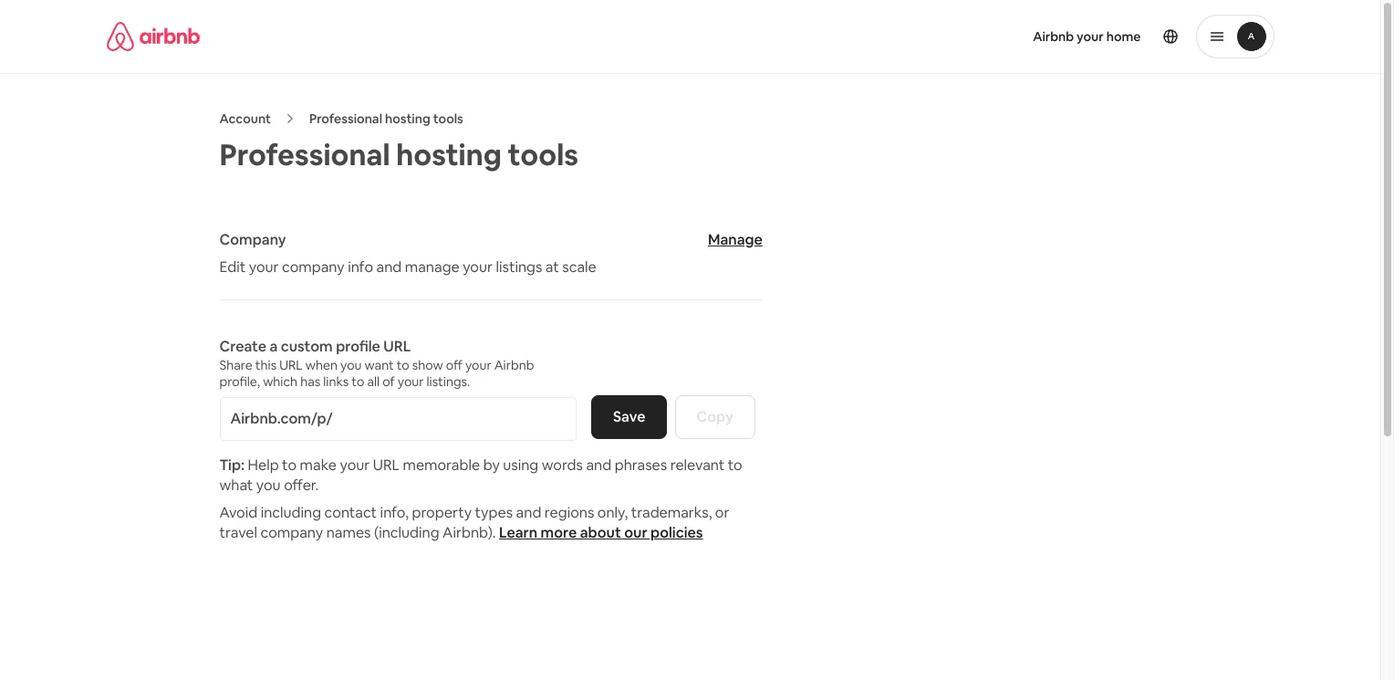 Task type: vqa. For each thing, say whether or not it's contained in the screenshot.
the Save button at the bottom left of page
yes



Task type: locate. For each thing, give the bounding box(es) containing it.
tip:
[[220, 456, 245, 475]]

1 horizontal spatial you
[[341, 357, 362, 373]]

2 vertical spatial url
[[373, 456, 400, 475]]

create a custom profile url share this url when you want to show off your airbnb profile, which has links to all of your listings.
[[220, 337, 534, 390]]

1 horizontal spatial tools
[[508, 136, 579, 173]]

all
[[367, 373, 380, 390]]

Create a custom profile URL text field
[[333, 398, 576, 440]]

you down help
[[256, 476, 281, 495]]

policies
[[651, 523, 703, 542]]

save button
[[592, 395, 668, 439]]

1 horizontal spatial airbnb
[[1034, 28, 1075, 45]]

0 horizontal spatial airbnb
[[495, 357, 534, 373]]

0 vertical spatial you
[[341, 357, 362, 373]]

phrases
[[615, 456, 668, 475]]

listings.
[[427, 373, 470, 390]]

account link
[[220, 110, 271, 127]]

tools
[[433, 110, 464, 127], [508, 136, 579, 173]]

profile element
[[713, 0, 1275, 73]]

only,
[[598, 503, 628, 522]]

you inside help to make your url memorable by using words and phrases relevant to what you offer.
[[256, 476, 281, 495]]

0 horizontal spatial you
[[256, 476, 281, 495]]

your down company on the left
[[249, 257, 279, 277]]

you inside create a custom profile url share this url when you want to show off your airbnb profile, which has links to all of your listings.
[[341, 357, 362, 373]]

airbnb your home link
[[1023, 17, 1153, 56]]

about
[[580, 523, 622, 542]]

hosting
[[385, 110, 431, 127], [396, 136, 502, 173]]

types
[[475, 503, 513, 522]]

url up want
[[384, 337, 411, 356]]

property
[[412, 503, 472, 522]]

1 horizontal spatial and
[[516, 503, 542, 522]]

your left 'home'
[[1077, 28, 1104, 45]]

url for profile
[[384, 337, 411, 356]]

company
[[282, 257, 345, 277], [261, 523, 323, 542]]

0 vertical spatial hosting
[[385, 110, 431, 127]]

professional
[[309, 110, 383, 127], [220, 136, 390, 173]]

0 horizontal spatial and
[[377, 257, 402, 277]]

save
[[614, 407, 646, 426]]

company left 'info'
[[282, 257, 345, 277]]

and right words
[[587, 456, 612, 475]]

make
[[300, 456, 337, 475]]

including
[[261, 503, 321, 522]]

url down custom
[[280, 357, 303, 373]]

0 horizontal spatial tools
[[433, 110, 464, 127]]

airbnb right off at left bottom
[[495, 357, 534, 373]]

airbnb left 'home'
[[1034, 28, 1075, 45]]

help
[[248, 456, 279, 475]]

you
[[341, 357, 362, 373], [256, 476, 281, 495]]

1 vertical spatial and
[[587, 456, 612, 475]]

and up learn
[[516, 503, 542, 522]]

1 vertical spatial tools
[[508, 136, 579, 173]]

1 vertical spatial professional
[[220, 136, 390, 173]]

you down profile
[[341, 357, 362, 373]]

url
[[384, 337, 411, 356], [280, 357, 303, 373], [373, 456, 400, 475]]

at
[[546, 257, 559, 277]]

company
[[220, 230, 286, 249]]

show
[[412, 357, 443, 373]]

help to make your url memorable by using words and phrases relevant to what you offer.
[[220, 456, 743, 495]]

professional hosting tools
[[309, 110, 464, 127], [220, 136, 579, 173]]

and
[[377, 257, 402, 277], [587, 456, 612, 475], [516, 503, 542, 522]]

airbnb.com/p/
[[231, 409, 333, 428]]

1 vertical spatial company
[[261, 523, 323, 542]]

0 vertical spatial url
[[384, 337, 411, 356]]

url inside help to make your url memorable by using words and phrases relevant to what you offer.
[[373, 456, 400, 475]]

custom
[[281, 337, 333, 356]]

manage link
[[708, 230, 763, 250]]

your left listings
[[463, 257, 493, 277]]

profile,
[[220, 373, 260, 390]]

when
[[306, 357, 338, 373]]

company down including
[[261, 523, 323, 542]]

url up info, on the bottom
[[373, 456, 400, 475]]

create
[[220, 337, 267, 356]]

0 vertical spatial company
[[282, 257, 345, 277]]

memorable
[[403, 456, 480, 475]]

manage
[[708, 230, 763, 249]]

this
[[255, 357, 277, 373]]

scale
[[563, 257, 597, 277]]

your
[[1077, 28, 1104, 45], [249, 257, 279, 277], [463, 257, 493, 277], [466, 357, 492, 373], [398, 373, 424, 390], [340, 456, 370, 475]]

words
[[542, 456, 583, 475]]

contact
[[325, 503, 377, 522]]

and right 'info'
[[377, 257, 402, 277]]

edit
[[220, 257, 246, 277]]

off
[[446, 357, 463, 373]]

learn
[[499, 523, 538, 542]]

which
[[263, 373, 298, 390]]

1 vertical spatial hosting
[[396, 136, 502, 173]]

info,
[[380, 503, 409, 522]]

using
[[503, 456, 539, 475]]

your right off at left bottom
[[466, 357, 492, 373]]

your right make
[[340, 456, 370, 475]]

1 vertical spatial you
[[256, 476, 281, 495]]

2 vertical spatial and
[[516, 503, 542, 522]]

trademarks,
[[631, 503, 712, 522]]

1 vertical spatial airbnb
[[495, 357, 534, 373]]

what
[[220, 476, 253, 495]]

airbnb inside airbnb your home link
[[1034, 28, 1075, 45]]

0 vertical spatial airbnb
[[1034, 28, 1075, 45]]

2 horizontal spatial and
[[587, 456, 612, 475]]

airbnb
[[1034, 28, 1075, 45], [495, 357, 534, 373]]

to
[[397, 357, 410, 373], [352, 373, 365, 390], [282, 456, 297, 475], [728, 456, 743, 475]]



Task type: describe. For each thing, give the bounding box(es) containing it.
share
[[220, 357, 253, 373]]

of
[[383, 373, 395, 390]]

travel
[[220, 523, 257, 542]]

a
[[270, 337, 278, 356]]

1 vertical spatial url
[[280, 357, 303, 373]]

offer.
[[284, 476, 319, 495]]

1 vertical spatial professional hosting tools
[[220, 136, 579, 173]]

to left the all
[[352, 373, 365, 390]]

info
[[348, 257, 373, 277]]

or
[[716, 503, 730, 522]]

url for your
[[373, 456, 400, 475]]

copy button
[[675, 395, 756, 439]]

and inside help to make your url memorable by using words and phrases relevant to what you offer.
[[587, 456, 612, 475]]

manage
[[405, 257, 460, 277]]

to right of
[[397, 357, 410, 373]]

by
[[484, 456, 500, 475]]

copy
[[697, 407, 734, 426]]

to right relevant
[[728, 456, 743, 475]]

home
[[1107, 28, 1142, 45]]

learn more about our policies
[[499, 523, 703, 542]]

avoid including contact info, property types and regions only, trademarks, or travel company names (including airbnb).
[[220, 503, 730, 542]]

edit your company info and manage your listings at scale
[[220, 257, 597, 277]]

and inside avoid including contact info, property types and regions only, trademarks, or travel company names (including airbnb).
[[516, 503, 542, 522]]

names
[[327, 523, 371, 542]]

your inside profile element
[[1077, 28, 1104, 45]]

want
[[365, 357, 394, 373]]

relevant
[[671, 456, 725, 475]]

to up offer.
[[282, 456, 297, 475]]

0 vertical spatial professional
[[309, 110, 383, 127]]

airbnb).
[[443, 523, 496, 542]]

0 vertical spatial tools
[[433, 110, 464, 127]]

regions
[[545, 503, 595, 522]]

our
[[625, 523, 648, 542]]

(including
[[374, 523, 440, 542]]

0 vertical spatial and
[[377, 257, 402, 277]]

profile
[[336, 337, 381, 356]]

0 vertical spatial professional hosting tools
[[309, 110, 464, 127]]

has
[[300, 373, 321, 390]]

your right of
[[398, 373, 424, 390]]

avoid
[[220, 503, 258, 522]]

your inside help to make your url memorable by using words and phrases relevant to what you offer.
[[340, 456, 370, 475]]

account
[[220, 110, 271, 127]]

airbnb inside create a custom profile url share this url when you want to show off your airbnb profile, which has links to all of your listings.
[[495, 357, 534, 373]]

company inside avoid including contact info, property types and regions only, trademarks, or travel company names (including airbnb).
[[261, 523, 323, 542]]

learn more about our policies link
[[499, 523, 703, 542]]

listings
[[496, 257, 543, 277]]

more
[[541, 523, 577, 542]]

links
[[323, 373, 349, 390]]

airbnb your home
[[1034, 28, 1142, 45]]



